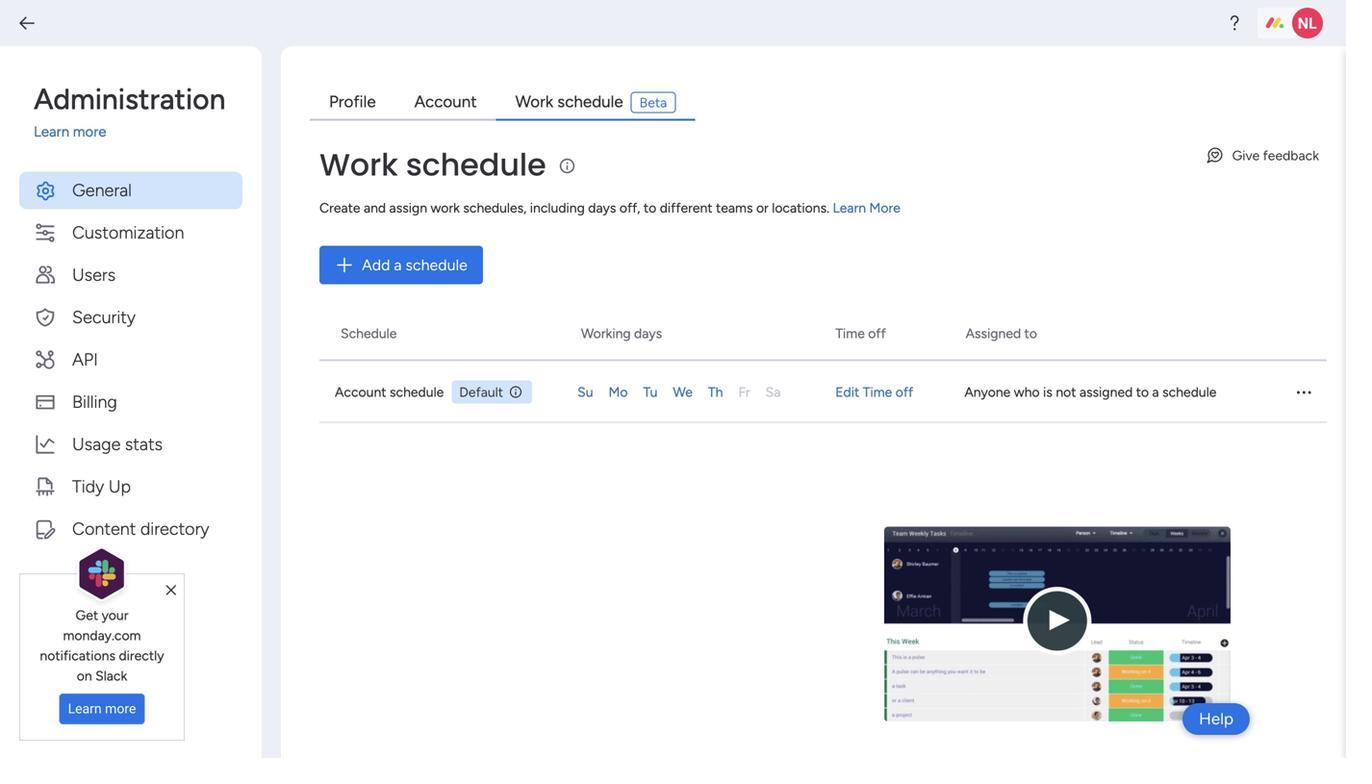 Task type: locate. For each thing, give the bounding box(es) containing it.
1 horizontal spatial a
[[1153, 384, 1160, 401]]

assigned
[[966, 325, 1022, 342]]

grid
[[316, 308, 1328, 759]]

schedule
[[341, 325, 397, 342]]

account inside account link
[[415, 92, 477, 112]]

0 vertical spatial to
[[644, 200, 657, 216]]

dapulse x slim image
[[1203, 541, 1216, 559], [166, 582, 176, 600]]

notifications
[[40, 648, 116, 664]]

work schedule
[[516, 92, 624, 112], [320, 143, 546, 186]]

1 vertical spatial work
[[320, 143, 398, 186]]

create
[[320, 200, 361, 216]]

feedback
[[1264, 147, 1320, 164]]

work up and
[[320, 143, 398, 186]]

customization
[[72, 222, 184, 243]]

a right add
[[394, 256, 402, 274]]

learn left more
[[833, 200, 867, 216]]

1 vertical spatial dapulse x slim image
[[166, 582, 176, 600]]

give feedback
[[1233, 147, 1320, 164]]

assigned
[[1080, 384, 1133, 401]]

off inside button
[[896, 384, 914, 401]]

0 horizontal spatial to
[[644, 200, 657, 216]]

locations.
[[772, 200, 830, 216]]

learn down the 'on'
[[68, 702, 102, 717]]

row containing schedule
[[316, 308, 1328, 362]]

1 horizontal spatial off
[[896, 384, 914, 401]]

profile link
[[310, 85, 395, 121]]

back to workspace image
[[17, 13, 37, 33]]

0 vertical spatial a
[[394, 256, 402, 274]]

up
[[109, 477, 131, 497]]

work schedule up work at top left
[[320, 143, 546, 186]]

different
[[660, 200, 713, 216]]

tu
[[644, 384, 658, 401]]

to right assigned
[[1025, 325, 1038, 342]]

directly
[[119, 648, 164, 664]]

1 vertical spatial account
[[335, 384, 387, 401]]

learn more
[[68, 702, 136, 717]]

1 horizontal spatial dapulse x slim image
[[1203, 541, 1216, 559]]

0 horizontal spatial account
[[335, 384, 387, 401]]

more down administration
[[73, 123, 106, 141]]

account down schedule
[[335, 384, 387, 401]]

or
[[757, 200, 769, 216]]

mo
[[609, 384, 628, 401]]

not
[[1056, 384, 1077, 401]]

content directory
[[72, 519, 209, 540]]

row up edit
[[316, 308, 1328, 362]]

work
[[516, 92, 554, 112], [320, 143, 398, 186]]

off up "edit time off"
[[869, 325, 886, 342]]

1 vertical spatial time
[[863, 384, 893, 401]]

work schedule left beta
[[516, 92, 624, 112]]

account
[[415, 92, 477, 112], [335, 384, 387, 401]]

to right assigned at the bottom right
[[1137, 384, 1150, 401]]

1 vertical spatial off
[[896, 384, 914, 401]]

teams
[[716, 200, 753, 216]]

time inside button
[[863, 384, 893, 401]]

days
[[588, 200, 617, 216], [635, 325, 663, 342]]

off,
[[620, 200, 641, 216]]

0 horizontal spatial off
[[869, 325, 886, 342]]

a inside button
[[394, 256, 402, 274]]

more inside button
[[105, 702, 136, 717]]

0 horizontal spatial days
[[588, 200, 617, 216]]

1 vertical spatial days
[[635, 325, 663, 342]]

add
[[362, 256, 390, 274]]

anyone
[[965, 384, 1011, 401]]

0 vertical spatial work schedule
[[516, 92, 624, 112]]

security button
[[19, 299, 243, 336]]

work right account link
[[516, 92, 554, 112]]

profile
[[329, 92, 376, 112]]

days right "working"
[[635, 325, 663, 342]]

0 horizontal spatial dapulse x slim image
[[166, 582, 176, 600]]

a right assigned at the bottom right
[[1153, 384, 1160, 401]]

time
[[836, 325, 865, 342], [863, 384, 893, 401]]

1 horizontal spatial to
[[1025, 325, 1038, 342]]

monday.com
[[63, 628, 141, 644]]

0 horizontal spatial a
[[394, 256, 402, 274]]

days inside grid
[[635, 325, 663, 342]]

work
[[431, 200, 460, 216]]

learn inside administration learn more
[[34, 123, 69, 141]]

billing button
[[19, 384, 243, 421]]

directory
[[140, 519, 209, 540]]

time up edit
[[836, 325, 865, 342]]

more down the "slack"
[[105, 702, 136, 717]]

2 vertical spatial learn
[[68, 702, 102, 717]]

api
[[72, 349, 98, 370]]

users
[[72, 265, 116, 285]]

days left "off,"
[[588, 200, 617, 216]]

2 vertical spatial to
[[1137, 384, 1150, 401]]

we
[[673, 384, 693, 401]]

1 horizontal spatial work
[[516, 92, 554, 112]]

to right "off,"
[[644, 200, 657, 216]]

usage stats
[[72, 434, 163, 455]]

1 vertical spatial more
[[105, 702, 136, 717]]

0 vertical spatial more
[[73, 123, 106, 141]]

time right edit
[[863, 384, 893, 401]]

0 vertical spatial off
[[869, 325, 886, 342]]

row inside grid
[[320, 362, 1328, 423]]

schedule left default
[[390, 384, 444, 401]]

off right edit
[[896, 384, 914, 401]]

schedules,
[[463, 200, 527, 216]]

row down time off
[[320, 362, 1328, 423]]

0 vertical spatial days
[[588, 200, 617, 216]]

learn down administration
[[34, 123, 69, 141]]

0 vertical spatial account
[[415, 92, 477, 112]]

account right profile
[[415, 92, 477, 112]]

1 horizontal spatial account
[[415, 92, 477, 112]]

to
[[644, 200, 657, 216], [1025, 325, 1038, 342], [1137, 384, 1150, 401]]

row containing account schedule
[[320, 362, 1328, 423]]

content directory button
[[19, 511, 243, 548]]

billing
[[72, 392, 117, 413]]

0 vertical spatial learn
[[34, 123, 69, 141]]

1 vertical spatial a
[[1153, 384, 1160, 401]]

account for account schedule
[[335, 384, 387, 401]]

learn
[[34, 123, 69, 141], [833, 200, 867, 216], [68, 702, 102, 717]]

1 vertical spatial work schedule
[[320, 143, 546, 186]]

1 horizontal spatial days
[[635, 325, 663, 342]]

schedule down work at top left
[[406, 256, 468, 274]]

1 vertical spatial learn
[[833, 200, 867, 216]]

schedule
[[558, 92, 624, 112], [406, 143, 546, 186], [406, 256, 468, 274], [390, 384, 444, 401], [1163, 384, 1217, 401]]

create and assign work schedules, including days off, to different teams or locations. learn more
[[320, 200, 901, 216]]

assigned to
[[966, 325, 1038, 342]]

learn more link
[[833, 200, 901, 216]]

learn more button
[[59, 694, 145, 725]]

working days
[[581, 325, 663, 342]]

off
[[869, 325, 886, 342], [896, 384, 914, 401]]

assign
[[389, 200, 427, 216]]

more
[[73, 123, 106, 141], [105, 702, 136, 717]]

row
[[316, 308, 1328, 362], [320, 362, 1328, 423]]

a
[[394, 256, 402, 274], [1153, 384, 1160, 401]]

and
[[364, 200, 386, 216]]



Task type: describe. For each thing, give the bounding box(es) containing it.
slack
[[95, 668, 127, 684]]

2 horizontal spatial to
[[1137, 384, 1150, 401]]

tidy
[[72, 477, 104, 497]]

help button
[[1183, 704, 1251, 736]]

give feedback button
[[1198, 140, 1328, 171]]

default element
[[452, 381, 532, 404]]

is
[[1044, 384, 1053, 401]]

administration learn more
[[34, 82, 226, 141]]

1 vertical spatial to
[[1025, 325, 1038, 342]]

working
[[581, 325, 631, 342]]

customization button
[[19, 214, 243, 252]]

on
[[77, 668, 92, 684]]

beta
[[640, 94, 667, 111]]

th
[[709, 384, 723, 401]]

get
[[76, 607, 98, 624]]

grid containing schedule
[[316, 308, 1328, 759]]

administration
[[34, 82, 226, 116]]

more inside administration learn more
[[73, 123, 106, 141]]

users button
[[19, 257, 243, 294]]

add a schedule
[[362, 256, 468, 274]]

general button
[[19, 172, 243, 209]]

usage
[[72, 434, 121, 455]]

tidy up button
[[19, 468, 243, 506]]

edit
[[836, 384, 860, 401]]

add a schedule button
[[320, 246, 483, 284]]

account link
[[395, 85, 496, 121]]

security
[[72, 307, 136, 328]]

edit time off button
[[836, 382, 965, 402]]

anyone who is not assigned to a schedule
[[965, 384, 1217, 401]]

0 vertical spatial time
[[836, 325, 865, 342]]

0 horizontal spatial work
[[320, 143, 398, 186]]

stats
[[125, 434, 163, 455]]

get your monday.com notifications directly on slack
[[40, 607, 164, 684]]

fr
[[739, 384, 751, 401]]

account schedule
[[335, 384, 444, 401]]

a inside grid
[[1153, 384, 1160, 401]]

your
[[102, 607, 128, 624]]

including
[[530, 200, 585, 216]]

learn inside learn more button
[[68, 702, 102, 717]]

learn more link
[[34, 121, 243, 143]]

time off
[[836, 325, 886, 342]]

0 vertical spatial work
[[516, 92, 554, 112]]

noah lott image
[[1293, 8, 1324, 39]]

content
[[72, 519, 136, 540]]

schedule inside button
[[406, 256, 468, 274]]

api button
[[19, 341, 243, 379]]

usage stats button
[[19, 426, 243, 464]]

default
[[460, 384, 504, 401]]

schedule up the schedules,
[[406, 143, 546, 186]]

0 vertical spatial dapulse x slim image
[[1203, 541, 1216, 559]]

menu image
[[1295, 383, 1314, 402]]

tidy up
[[72, 477, 131, 497]]

schedule left beta
[[558, 92, 624, 112]]

help
[[1200, 710, 1234, 729]]

more
[[870, 200, 901, 216]]

edit time off
[[836, 384, 914, 401]]

help image
[[1226, 13, 1245, 33]]

who
[[1014, 384, 1040, 401]]

schedule right assigned at the bottom right
[[1163, 384, 1217, 401]]

sa
[[766, 384, 781, 401]]

give
[[1233, 147, 1260, 164]]

account for account
[[415, 92, 477, 112]]

su
[[578, 384, 594, 401]]

general
[[72, 180, 132, 201]]



Task type: vqa. For each thing, say whether or not it's contained in the screenshot.
schedules,
yes



